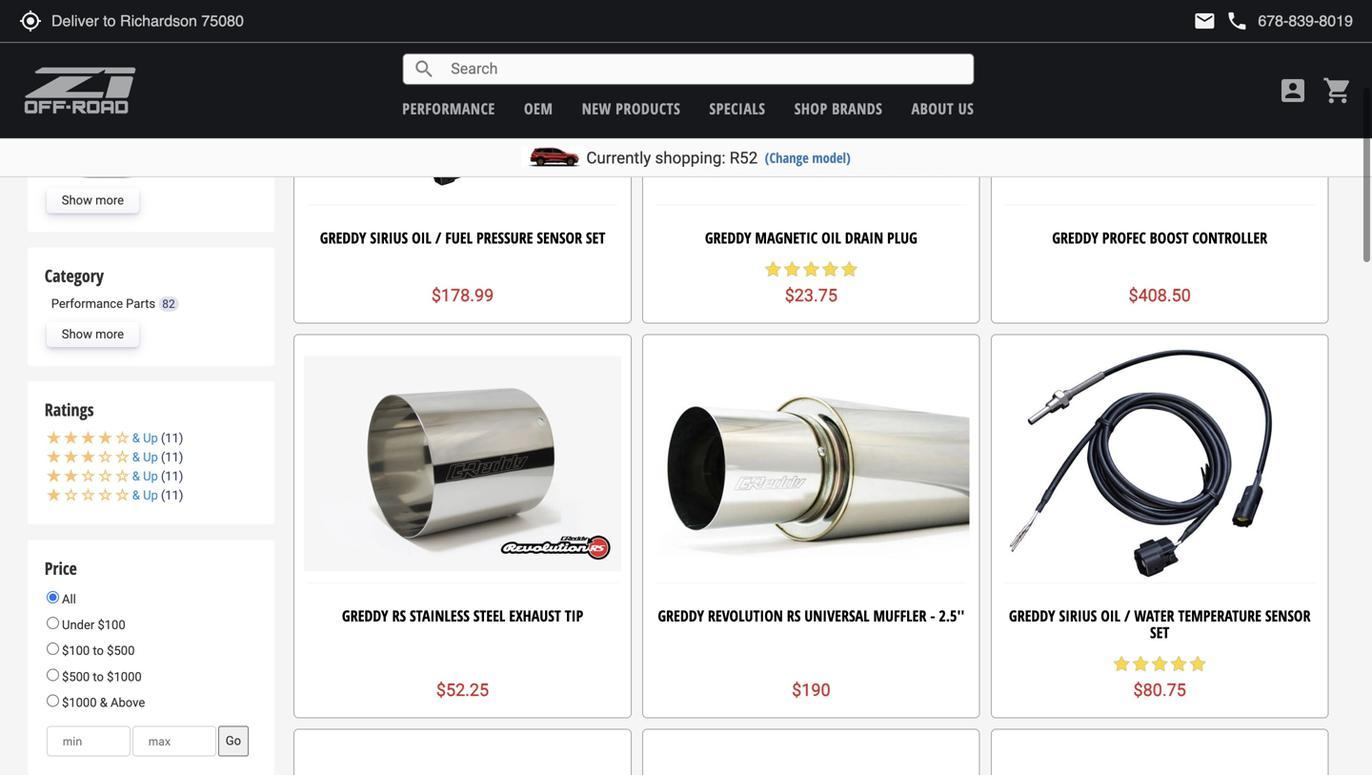 Task type: describe. For each thing, give the bounding box(es) containing it.
0 vertical spatial 82
[[234, 15, 247, 28]]

3 up from the top
[[143, 469, 158, 484]]

sensor for temperature
[[1266, 605, 1311, 626]]

max number field
[[132, 726, 216, 756]]

2020
[[176, 23, 204, 37]]

stainless
[[410, 605, 470, 626]]

us
[[959, 98, 975, 119]]

category
[[45, 264, 104, 288]]

sirius for fuel
[[370, 227, 408, 248]]

performance
[[403, 98, 495, 119]]

phone
[[1226, 10, 1249, 32]]

boost
[[1150, 227, 1189, 248]]

show for 2nd show more button from the bottom
[[62, 193, 92, 207]]

shopping_cart
[[1323, 75, 1354, 106]]

pressure
[[477, 227, 533, 248]]

tip
[[565, 605, 584, 626]]

greddy sirius oil / fuel pressure sensor set
[[320, 227, 606, 248]]

model)
[[813, 148, 851, 167]]

1 up from the top
[[143, 431, 158, 445]]

show more for 2nd show more button from the top
[[62, 327, 124, 341]]

category performance parts 82
[[45, 264, 175, 311]]

nissan titan xd h61 2016 2017 2018 2019 2020 cummins diesel z1 off-road image
[[67, 44, 144, 69]]

steel
[[474, 605, 506, 626]]

magnetic
[[756, 227, 818, 248]]

nissan frontier d22 1998 1999 2000 2001 2002 2003 2004 ka24de vg33e 2.4l 3.3l sc se xe z1 off-road image
[[66, 79, 142, 104]]

/ for fuel
[[436, 227, 442, 248]]

$190
[[792, 680, 831, 700]]

specials link
[[710, 98, 766, 119]]

star star star star star $23.75
[[764, 260, 859, 305]]

1 show more button from the top
[[47, 188, 139, 213]]

4 & up 11 from the top
[[132, 488, 179, 503]]

greddy for greddy profec boost controller
[[1053, 227, 1099, 248]]

1 & up 11 from the top
[[132, 431, 179, 445]]

specials
[[710, 98, 766, 119]]

1 vertical spatial $1000
[[62, 695, 97, 710]]

min number field
[[47, 726, 130, 756]]

4 11 from the top
[[165, 488, 179, 503]]

z1 motorsports logo image
[[24, 67, 137, 114]]

2.5''
[[939, 605, 965, 626]]

new products
[[582, 98, 681, 119]]

greddy for greddy rs stainless steel exhaust tip
[[342, 605, 389, 626]]

new
[[582, 98, 612, 119]]

greddy profec boost controller
[[1053, 227, 1268, 248]]

to for $500
[[93, 670, 104, 684]]

water
[[1135, 605, 1175, 626]]

mail phone
[[1194, 10, 1249, 32]]

frontier d40
[[147, 115, 204, 147]]

82 inside the "category performance parts 82"
[[162, 297, 175, 311]]

performance
[[51, 296, 123, 311]]

show for 2nd show more button from the top
[[62, 327, 92, 341]]

go button
[[218, 726, 249, 756]]

shop brands link
[[795, 98, 883, 119]]

2 & up 11 from the top
[[132, 450, 179, 465]]

about us
[[912, 98, 975, 119]]

temperature
[[1179, 605, 1262, 626]]

controller
[[1193, 227, 1268, 248]]

account_box link
[[1274, 75, 1314, 106]]

85
[[234, 125, 247, 138]]

$178.99
[[432, 285, 494, 305]]

currently shopping: r52 (change model)
[[587, 148, 851, 167]]

3 & up 11 from the top
[[132, 469, 179, 484]]

above
[[111, 695, 145, 710]]

parts
[[126, 296, 155, 311]]

brands
[[832, 98, 883, 119]]

about us link
[[912, 98, 975, 119]]

muffler
[[874, 605, 927, 626]]

all
[[59, 592, 76, 606]]

r52
[[730, 148, 758, 167]]

about
[[912, 98, 955, 119]]

ratings
[[45, 398, 94, 422]]

more for 2nd show more button from the bottom
[[95, 193, 124, 207]]

nissan frontier d40 2005 2006 2007 2008 2009 2010 2011 2012 2013 2014 2015 2016 2017 2018 2019 2020 2021 vq40de vq38dd qr25de 4.0l 3.8l 2.5l s se sl sv le xe pro-4x offroad z1 off-road image
[[66, 119, 142, 144]]

0 vertical spatial $100
[[98, 618, 126, 632]]

set for pressure
[[586, 227, 606, 248]]

profec
[[1103, 227, 1147, 248]]

(change
[[765, 148, 809, 167]]

universal
[[805, 605, 870, 626]]

$52.25
[[437, 680, 489, 700]]

$100 to $500
[[59, 644, 135, 658]]

oil for plug
[[822, 227, 842, 248]]

greddy for greddy sirius oil / water temperature sensor set
[[1010, 605, 1056, 626]]

phone link
[[1226, 10, 1354, 32]]

drain
[[845, 227, 884, 248]]

oil for fuel
[[412, 227, 432, 248]]

oem
[[524, 98, 553, 119]]



Task type: locate. For each thing, give the bounding box(es) containing it.
$80.75
[[1134, 680, 1187, 700]]

set for temperature
[[1151, 622, 1170, 643]]

more down the performance
[[95, 327, 124, 341]]

1 horizontal spatial sirius
[[1060, 605, 1098, 626]]

shop
[[795, 98, 828, 119]]

to down $100 to $500
[[93, 670, 104, 684]]

/ left fuel
[[436, 227, 442, 248]]

1 to from the top
[[93, 644, 104, 658]]

/ left water
[[1125, 605, 1131, 626]]

show more button down nissan xterra n50 2005 2006 2007 2008 2009 2010 2011 2012 2013 2014 2015 vq40de 4.0l s se x pro-4x offroad z1 off-road image
[[47, 188, 139, 213]]

sensor right the temperature
[[1266, 605, 1311, 626]]

1 horizontal spatial sensor
[[1266, 605, 1311, 626]]

frontier
[[147, 115, 204, 129]]

sirius left fuel
[[370, 227, 408, 248]]

go
[[226, 734, 241, 748]]

1 vertical spatial set
[[1151, 622, 1170, 643]]

new products link
[[582, 98, 681, 119]]

1 11 from the top
[[165, 431, 179, 445]]

1 vertical spatial show
[[62, 327, 92, 341]]

rs left universal
[[787, 605, 801, 626]]

mail
[[1194, 10, 1217, 32]]

11
[[165, 431, 179, 445], [165, 450, 179, 465], [165, 469, 179, 484], [165, 488, 179, 503]]

1 more from the top
[[95, 193, 124, 207]]

show
[[62, 193, 92, 207], [62, 327, 92, 341]]

None checkbox
[[47, 85, 61, 101], [47, 125, 61, 141], [47, 85, 61, 101], [47, 125, 61, 141]]

1 show from the top
[[62, 193, 92, 207]]

$500 down $100 to $500
[[62, 670, 90, 684]]

greddy
[[320, 227, 366, 248], [705, 227, 752, 248], [1053, 227, 1099, 248], [342, 605, 389, 626], [658, 605, 705, 626], [1010, 605, 1056, 626]]

82 right 'parts'
[[162, 297, 175, 311]]

greddy for greddy magnetic oil drain plug
[[705, 227, 752, 248]]

0 vertical spatial set
[[586, 227, 606, 248]]

1 vertical spatial $500
[[62, 670, 90, 684]]

1 vertical spatial /
[[1125, 605, 1131, 626]]

82 right 2020
[[234, 15, 247, 28]]

sirius inside greddy sirius oil / water temperature sensor set
[[1060, 605, 1098, 626]]

$23.75
[[785, 285, 838, 305]]

products
[[616, 98, 681, 119]]

mail link
[[1194, 10, 1217, 32]]

pathfinder 2013-2020
[[145, 5, 217, 37]]

sirius left water
[[1060, 605, 1098, 626]]

1 vertical spatial show more
[[62, 327, 124, 341]]

2 11 from the top
[[165, 450, 179, 465]]

/
[[436, 227, 442, 248], [1125, 605, 1131, 626]]

show more button
[[47, 188, 139, 213], [47, 322, 139, 347]]

search
[[413, 58, 436, 81]]

more down nissan xterra n50 2005 2006 2007 2008 2009 2010 2011 2012 2013 2014 2015 vq40de 4.0l s se x pro-4x offroad z1 off-road image
[[95, 193, 124, 207]]

/ inside greddy sirius oil / water temperature sensor set
[[1125, 605, 1131, 626]]

1 horizontal spatial oil
[[822, 227, 842, 248]]

2 rs from the left
[[787, 605, 801, 626]]

oil inside greddy sirius oil / water temperature sensor set
[[1101, 605, 1121, 626]]

show more down the performance
[[62, 327, 124, 341]]

1 rs from the left
[[392, 605, 406, 626]]

show more down nissan xterra n50 2005 2006 2007 2008 2009 2010 2011 2012 2013 2014 2015 vq40de 4.0l s se x pro-4x offroad z1 off-road image
[[62, 193, 124, 207]]

nissan xterra n50 2005 2006 2007 2008 2009 2010 2011 2012 2013 2014 2015 vq40de 4.0l s se x pro-4x offroad z1 off-road image
[[67, 154, 144, 179]]

set up star star star star star $80.75 on the right
[[1151, 622, 1170, 643]]

oil left fuel
[[412, 227, 432, 248]]

1 vertical spatial sensor
[[1266, 605, 1311, 626]]

2 more from the top
[[95, 327, 124, 341]]

d40
[[147, 133, 169, 147]]

show more button down the performance
[[47, 322, 139, 347]]

greddy for greddy sirius oil / fuel pressure sensor set
[[320, 227, 366, 248]]

0 horizontal spatial /
[[436, 227, 442, 248]]

show down nissan xterra n50 2005 2006 2007 2008 2009 2010 2011 2012 2013 2014 2015 vq40de 4.0l s se x pro-4x offroad z1 off-road image
[[62, 193, 92, 207]]

$100 down under
[[62, 644, 90, 658]]

nissan pathfinder r52 2013 2014 2015 2016 2017 2018 2019 2020 vq35de vq35dd 3.5l s sl sv platinum z1 off-road image
[[64, 9, 140, 34]]

-
[[931, 605, 936, 626]]

show down the performance
[[62, 327, 92, 341]]

0 vertical spatial $500
[[107, 644, 135, 658]]

0 horizontal spatial sirius
[[370, 227, 408, 248]]

0 vertical spatial to
[[93, 644, 104, 658]]

1 vertical spatial sirius
[[1060, 605, 1098, 626]]

(change model) link
[[765, 148, 851, 167]]

$100
[[98, 618, 126, 632], [62, 644, 90, 658]]

greddy revolution rs universal muffler - 2.5''
[[658, 605, 965, 626]]

Search search field
[[436, 54, 974, 84]]

& up 11
[[132, 431, 179, 445], [132, 450, 179, 465], [132, 469, 179, 484], [132, 488, 179, 503]]

2 up from the top
[[143, 450, 158, 465]]

1 horizontal spatial $100
[[98, 618, 126, 632]]

show more for 2nd show more button from the bottom
[[62, 193, 124, 207]]

plug
[[888, 227, 918, 248]]

None radio
[[47, 591, 59, 604], [47, 617, 59, 629], [47, 591, 59, 604], [47, 617, 59, 629]]

sensor inside greddy sirius oil / water temperature sensor set
[[1266, 605, 1311, 626]]

0 vertical spatial show
[[62, 193, 92, 207]]

0 horizontal spatial rs
[[392, 605, 406, 626]]

1 horizontal spatial $500
[[107, 644, 135, 658]]

&
[[132, 431, 140, 445], [132, 450, 140, 465], [132, 469, 140, 484], [132, 488, 140, 503], [100, 695, 108, 710]]

None checkbox
[[47, 15, 59, 31]]

1 horizontal spatial rs
[[787, 605, 801, 626]]

$1000 & above
[[59, 695, 145, 710]]

sirius for water
[[1060, 605, 1098, 626]]

0 horizontal spatial $100
[[62, 644, 90, 658]]

0 vertical spatial $1000
[[107, 670, 142, 684]]

0 vertical spatial more
[[95, 193, 124, 207]]

0 vertical spatial /
[[436, 227, 442, 248]]

2013-
[[145, 23, 176, 37]]

star star star star star $80.75
[[1113, 654, 1208, 700]]

set
[[586, 227, 606, 248], [1151, 622, 1170, 643]]

4 up from the top
[[143, 488, 158, 503]]

sirius
[[370, 227, 408, 248], [1060, 605, 1098, 626]]

sensor for pressure
[[537, 227, 583, 248]]

2 show more from the top
[[62, 327, 124, 341]]

oem link
[[524, 98, 553, 119]]

revolution
[[708, 605, 783, 626]]

0 vertical spatial show more button
[[47, 188, 139, 213]]

shopping_cart link
[[1319, 75, 1354, 106]]

1 show more from the top
[[62, 193, 124, 207]]

$1000 down $500 to $1000
[[62, 695, 97, 710]]

0 horizontal spatial $500
[[62, 670, 90, 684]]

$408.50
[[1129, 285, 1192, 305]]

$1000 up above
[[107, 670, 142, 684]]

oil
[[412, 227, 432, 248], [822, 227, 842, 248], [1101, 605, 1121, 626]]

2 to from the top
[[93, 670, 104, 684]]

greddy rs stainless steel exhaust tip
[[342, 605, 584, 626]]

currently
[[587, 148, 651, 167]]

oil left the drain
[[822, 227, 842, 248]]

greddy sirius oil / water temperature sensor set
[[1010, 605, 1311, 643]]

1 vertical spatial 82
[[162, 297, 175, 311]]

to for $100
[[93, 644, 104, 658]]

0 horizontal spatial sensor
[[537, 227, 583, 248]]

star
[[764, 260, 783, 279], [783, 260, 802, 279], [802, 260, 821, 279], [821, 260, 840, 279], [840, 260, 859, 279], [1113, 654, 1132, 673], [1132, 654, 1151, 673], [1151, 654, 1170, 673], [1170, 654, 1189, 673], [1189, 654, 1208, 673]]

2 show more button from the top
[[47, 322, 139, 347]]

shop brands
[[795, 98, 883, 119]]

2 show from the top
[[62, 327, 92, 341]]

1 vertical spatial show more button
[[47, 322, 139, 347]]

0 horizontal spatial 82
[[162, 297, 175, 311]]

under  $100
[[59, 618, 126, 632]]

0 vertical spatial sirius
[[370, 227, 408, 248]]

rs left the stainless
[[392, 605, 406, 626]]

1 vertical spatial more
[[95, 327, 124, 341]]

1 horizontal spatial set
[[1151, 622, 1170, 643]]

sensor right pressure
[[537, 227, 583, 248]]

rs
[[392, 605, 406, 626], [787, 605, 801, 626]]

under
[[62, 618, 95, 632]]

my_location
[[19, 10, 42, 32]]

set inside greddy sirius oil / water temperature sensor set
[[1151, 622, 1170, 643]]

set down currently
[[586, 227, 606, 248]]

greddy inside greddy sirius oil / water temperature sensor set
[[1010, 605, 1056, 626]]

oil left water
[[1101, 605, 1121, 626]]

fuel
[[445, 227, 473, 248]]

performance link
[[403, 98, 495, 119]]

greddy magnetic oil drain plug
[[705, 227, 918, 248]]

1 vertical spatial to
[[93, 670, 104, 684]]

sensor
[[537, 227, 583, 248], [1266, 605, 1311, 626]]

0 vertical spatial sensor
[[537, 227, 583, 248]]

shopping:
[[655, 148, 726, 167]]

greddy for greddy revolution rs universal muffler - 2.5''
[[658, 605, 705, 626]]

$500 to $1000
[[59, 670, 142, 684]]

0 horizontal spatial set
[[586, 227, 606, 248]]

1 horizontal spatial 82
[[234, 15, 247, 28]]

to
[[93, 644, 104, 658], [93, 670, 104, 684]]

account_box
[[1279, 75, 1309, 106]]

$500 up $500 to $1000
[[107, 644, 135, 658]]

/ for water
[[1125, 605, 1131, 626]]

None radio
[[47, 643, 59, 655], [47, 669, 59, 681], [47, 694, 59, 707], [47, 643, 59, 655], [47, 669, 59, 681], [47, 694, 59, 707]]

1 vertical spatial $100
[[62, 644, 90, 658]]

up
[[143, 431, 158, 445], [143, 450, 158, 465], [143, 469, 158, 484], [143, 488, 158, 503]]

exhaust
[[509, 605, 561, 626]]

2 horizontal spatial oil
[[1101, 605, 1121, 626]]

0 vertical spatial show more
[[62, 193, 124, 207]]

1 horizontal spatial $1000
[[107, 670, 142, 684]]

to up $500 to $1000
[[93, 644, 104, 658]]

3 11 from the top
[[165, 469, 179, 484]]

$100 up $100 to $500
[[98, 618, 126, 632]]

price
[[45, 557, 77, 580]]

pathfinder
[[145, 5, 217, 19]]

1 horizontal spatial /
[[1125, 605, 1131, 626]]

more for 2nd show more button from the top
[[95, 327, 124, 341]]

0 horizontal spatial $1000
[[62, 695, 97, 710]]

0 horizontal spatial oil
[[412, 227, 432, 248]]

oil for water
[[1101, 605, 1121, 626]]



Task type: vqa. For each thing, say whether or not it's contained in the screenshot.
2008-2015 Nissan Rogue Engine / Oil link
no



